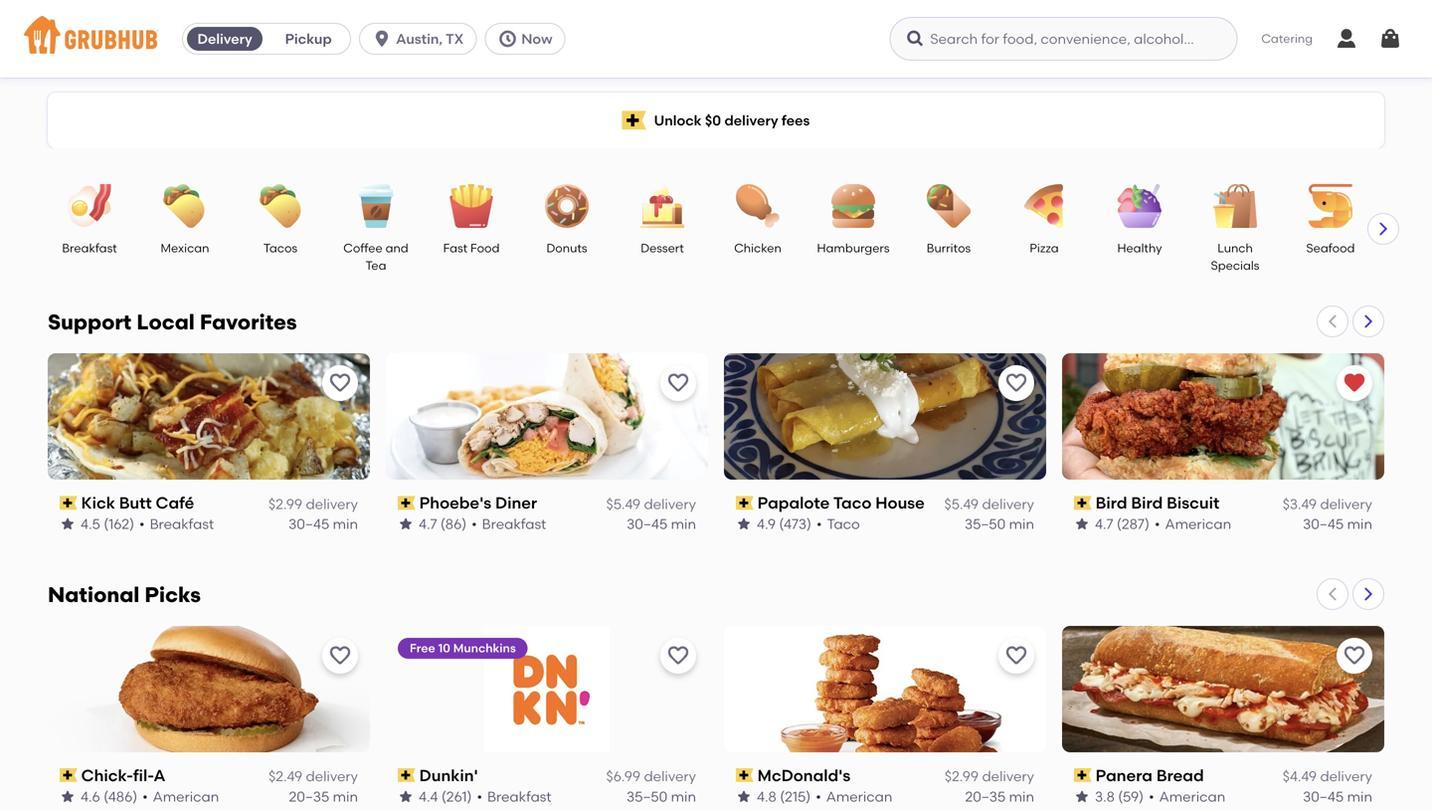 Task type: vqa. For each thing, say whether or not it's contained in the screenshot.


Task type: describe. For each thing, give the bounding box(es) containing it.
bread
[[1157, 766, 1205, 785]]

subscription pass image for phoebe's diner
[[398, 496, 416, 510]]

30–45 for kick butt café
[[289, 516, 330, 532]]

min for phoebe's diner
[[671, 516, 697, 532]]

$2.99 for mcdonald's
[[945, 768, 979, 785]]

10
[[438, 641, 451, 655]]

20–35 for mcdonald's
[[966, 788, 1006, 805]]

save this restaurant button for kick butt café
[[322, 365, 358, 401]]

$5.49 delivery for phoebe's diner
[[607, 495, 697, 512]]

chicken
[[735, 241, 782, 255]]

taco for papalote
[[834, 493, 872, 512]]

coffee
[[344, 241, 383, 255]]

delivery for phoebe's diner
[[644, 495, 697, 512]]

café
[[156, 493, 194, 512]]

30–45 for bird bird biscuit
[[1304, 516, 1345, 532]]

caret right icon image for support local favorites
[[1361, 313, 1377, 329]]

30–45 min for bird bird biscuit
[[1304, 516, 1373, 532]]

subscription pass image for panera bread
[[1075, 768, 1092, 782]]

4.9
[[757, 516, 776, 532]]

american for chick-fil-a
[[153, 788, 219, 805]]

phoebe's
[[420, 493, 492, 512]]

diner
[[496, 493, 537, 512]]

hamburgers
[[817, 241, 890, 255]]

phoebe's diner
[[420, 493, 537, 512]]

phoebe's diner logo image
[[386, 353, 709, 480]]

american for bird bird biscuit
[[1166, 516, 1232, 532]]

35–50 for dunkin'
[[627, 788, 668, 805]]

national
[[48, 582, 140, 607]]

delivery for chick-fil-a
[[306, 768, 358, 785]]

support
[[48, 309, 132, 335]]

mexican image
[[150, 184, 220, 228]]

mexican
[[161, 241, 209, 255]]

(86)
[[441, 516, 467, 532]]

save this restaurant button for chick-fil-a
[[322, 638, 358, 674]]

4.7 for bird bird biscuit
[[1096, 516, 1114, 532]]

dessert image
[[628, 184, 698, 228]]

$5.49 delivery for papalote taco house
[[945, 495, 1035, 512]]

svg image for now
[[498, 29, 518, 49]]

dessert
[[641, 241, 684, 255]]

(473)
[[780, 516, 812, 532]]

delivery for bird bird biscuit
[[1321, 495, 1373, 512]]

saved restaurant button
[[1337, 365, 1373, 401]]

burritos
[[927, 241, 971, 255]]

chick-
[[81, 766, 133, 785]]

bird bird biscuit
[[1096, 493, 1220, 512]]

fast food
[[443, 241, 500, 255]]

• for dunkin'
[[477, 788, 483, 805]]

min for chick-fil-a
[[333, 788, 358, 805]]

favorites
[[200, 309, 297, 335]]

subscription pass image for dunkin'
[[398, 768, 416, 782]]

(261)
[[442, 788, 472, 805]]

35–50 min for dunkin'
[[627, 788, 697, 805]]

• breakfast down café
[[139, 516, 214, 532]]

30–45 for panera bread
[[1304, 788, 1345, 805]]

donuts
[[547, 241, 588, 255]]

delivery
[[197, 30, 253, 47]]

$2.49
[[269, 768, 303, 785]]

(287)
[[1117, 516, 1150, 532]]

lunch
[[1218, 241, 1254, 255]]

star icon image for bird bird biscuit
[[1075, 516, 1091, 532]]

lunch specials image
[[1201, 184, 1271, 228]]

$4.49
[[1284, 768, 1318, 785]]

food
[[471, 241, 500, 255]]

$3.49
[[1283, 495, 1318, 512]]

papalote taco house
[[758, 493, 925, 512]]

$0
[[705, 112, 722, 129]]

tacos
[[264, 241, 298, 255]]

chicken image
[[723, 184, 793, 228]]

star icon image for chick-fil-a
[[60, 789, 76, 805]]

$2.49 delivery
[[269, 768, 358, 785]]

seafood image
[[1297, 184, 1366, 228]]

save this restaurant button for panera bread
[[1337, 638, 1373, 674]]

Search for food, convenience, alcohol... search field
[[890, 17, 1238, 61]]

subscription pass image for kick butt café
[[60, 496, 77, 510]]

a
[[154, 766, 166, 785]]

30–45 for phoebe's diner
[[627, 516, 668, 532]]

delivery for dunkin'
[[644, 768, 697, 785]]

austin, tx
[[396, 30, 464, 47]]

4.6 (486)
[[81, 788, 137, 805]]

• for phoebe's diner
[[472, 516, 477, 532]]

save this restaurant image for mcdonald's
[[1005, 644, 1029, 668]]

$6.99
[[607, 768, 641, 785]]

grubhub plus flag logo image
[[623, 111, 647, 130]]

local
[[137, 309, 195, 335]]

support local favorites
[[48, 309, 297, 335]]

4.6
[[81, 788, 100, 805]]

tacos image
[[246, 184, 315, 228]]

35–50 for papalote taco house
[[965, 516, 1006, 532]]

main navigation navigation
[[0, 0, 1433, 78]]

• for papalote taco house
[[817, 516, 822, 532]]

save this restaurant image for chick-fil-a
[[328, 644, 352, 668]]

healthy image
[[1106, 184, 1175, 228]]

min for bird bird biscuit
[[1348, 516, 1373, 532]]

• for mcdonald's
[[816, 788, 822, 805]]

american for panera bread
[[1160, 788, 1226, 805]]

dunkin'
[[420, 766, 478, 785]]

burritos image
[[915, 184, 984, 228]]

min for papalote taco house
[[1010, 516, 1035, 532]]

star icon image for panera bread
[[1075, 789, 1091, 805]]

free 10 munchkins
[[410, 641, 516, 655]]

saved restaurant image
[[1343, 371, 1367, 395]]

20–35 for chick-fil-a
[[289, 788, 330, 805]]

munchkins
[[454, 641, 516, 655]]

fast
[[443, 241, 468, 255]]

panera bread logo image
[[1063, 626, 1385, 752]]

kick butt café
[[81, 493, 194, 512]]

healthy
[[1118, 241, 1163, 255]]

2 bird from the left
[[1132, 493, 1164, 512]]

30–45 min for panera bread
[[1304, 788, 1373, 805]]

pizza
[[1030, 241, 1059, 255]]

star icon image for papalote taco house
[[736, 516, 752, 532]]

$2.99 delivery for kick butt café
[[269, 495, 358, 512]]

picks
[[145, 582, 201, 607]]

breakfast for dunkin'
[[488, 788, 552, 805]]

3.8
[[1096, 788, 1115, 805]]

coffee and tea image
[[341, 184, 411, 228]]

mcdonald's logo image
[[724, 626, 1047, 752]]

delivery button
[[183, 23, 267, 55]]

4.8
[[757, 788, 777, 805]]

1 horizontal spatial svg image
[[1335, 27, 1359, 51]]

donuts image
[[532, 184, 602, 228]]

1 bird from the left
[[1096, 493, 1128, 512]]

save this restaurant image
[[328, 371, 352, 395]]

• for chick-fil-a
[[142, 788, 148, 805]]

2 horizontal spatial svg image
[[1379, 27, 1403, 51]]

butt
[[119, 493, 152, 512]]

min for panera bread
[[1348, 788, 1373, 805]]

pickup
[[285, 30, 332, 47]]

pizza image
[[1010, 184, 1080, 228]]

caret right icon image for national picks
[[1361, 586, 1377, 602]]



Task type: locate. For each thing, give the bounding box(es) containing it.
subscription pass image left papalote
[[736, 496, 754, 510]]

0 vertical spatial 35–50
[[965, 516, 1006, 532]]

taco for •
[[827, 516, 861, 532]]

save this restaurant image for phoebe's diner
[[667, 371, 691, 395]]

20–35 min for chick-fil-a
[[289, 788, 358, 805]]

save this restaurant button for phoebe's diner
[[661, 365, 697, 401]]

breakfast for kick butt café
[[150, 516, 214, 532]]

$5.49 for papalote taco house
[[945, 495, 979, 512]]

1 $5.49 from the left
[[607, 495, 641, 512]]

star icon image for mcdonald's
[[736, 789, 752, 805]]

star icon image left 4.8
[[736, 789, 752, 805]]

panera
[[1096, 766, 1153, 785]]

• american down biscuit
[[1155, 516, 1232, 532]]

catering
[[1262, 31, 1314, 46]]

coffee and tea
[[344, 241, 409, 273]]

unlock
[[654, 112, 702, 129]]

specials
[[1212, 258, 1260, 273]]

• american down mcdonald's
[[816, 788, 893, 805]]

• for kick butt café
[[139, 516, 145, 532]]

taco
[[834, 493, 872, 512], [827, 516, 861, 532]]

subscription pass image
[[398, 768, 416, 782], [736, 768, 754, 782], [1075, 768, 1092, 782]]

breakfast down "breakfast" image
[[62, 241, 117, 255]]

american down mcdonald's
[[827, 788, 893, 805]]

1 horizontal spatial bird
[[1132, 493, 1164, 512]]

$4.49 delivery
[[1284, 768, 1373, 785]]

35–50 min for papalote taco house
[[965, 516, 1035, 532]]

subscription pass image left the kick
[[60, 496, 77, 510]]

30–45 min for phoebe's diner
[[627, 516, 697, 532]]

4.4
[[419, 788, 438, 805]]

star icon image for phoebe's diner
[[398, 516, 414, 532]]

star icon image left 3.8
[[1075, 789, 1091, 805]]

• american for panera bread
[[1150, 788, 1226, 805]]

• breakfast right '(261)'
[[477, 788, 552, 805]]

bird up (287)
[[1132, 493, 1164, 512]]

0 horizontal spatial $5.49 delivery
[[607, 495, 697, 512]]

1 horizontal spatial 20–35 min
[[966, 788, 1035, 805]]

austin, tx button
[[359, 23, 485, 55]]

0 horizontal spatial bird
[[1096, 493, 1128, 512]]

delivery for papalote taco house
[[983, 495, 1035, 512]]

now
[[522, 30, 553, 47]]

• for bird bird biscuit
[[1155, 516, 1161, 532]]

1 vertical spatial 35–50
[[627, 788, 668, 805]]

$2.99 delivery for mcdonald's
[[945, 768, 1035, 785]]

subscription pass image left mcdonald's
[[736, 768, 754, 782]]

• taco
[[817, 516, 861, 532]]

• right (215) in the bottom right of the page
[[816, 788, 822, 805]]

0 vertical spatial $2.99
[[269, 495, 303, 512]]

1 vertical spatial taco
[[827, 516, 861, 532]]

1 vertical spatial 35–50 min
[[627, 788, 697, 805]]

and
[[386, 241, 409, 255]]

fast food image
[[437, 184, 507, 228]]

2 vertical spatial caret right icon image
[[1361, 586, 1377, 602]]

lunch specials
[[1212, 241, 1260, 273]]

austin,
[[396, 30, 443, 47]]

0 horizontal spatial subscription pass image
[[398, 768, 416, 782]]

4.7 left (86)
[[419, 516, 437, 532]]

star icon image left 4.5
[[60, 516, 76, 532]]

4.7 for phoebe's diner
[[419, 516, 437, 532]]

0 horizontal spatial 35–50 min
[[627, 788, 697, 805]]

(59)
[[1119, 788, 1145, 805]]

delivery for panera bread
[[1321, 768, 1373, 785]]

catering button
[[1248, 16, 1328, 61]]

(162)
[[104, 516, 134, 532]]

breakfast right '(261)'
[[488, 788, 552, 805]]

fil-
[[133, 766, 154, 785]]

0 vertical spatial 35–50 min
[[965, 516, 1035, 532]]

pickup button
[[267, 23, 350, 55]]

caret right icon image
[[1376, 221, 1392, 237], [1361, 313, 1377, 329], [1361, 586, 1377, 602]]

unlock $0 delivery fees
[[654, 112, 810, 129]]

taco up the '• taco'
[[834, 493, 872, 512]]

35–50 min
[[965, 516, 1035, 532], [627, 788, 697, 805]]

1 vertical spatial $2.99 delivery
[[945, 768, 1035, 785]]

$6.99 delivery
[[607, 768, 697, 785]]

subscription pass image left phoebe's
[[398, 496, 416, 510]]

30–45 min for kick butt café
[[289, 516, 358, 532]]

breakfast down café
[[150, 516, 214, 532]]

4.5
[[81, 516, 100, 532]]

papalote taco house logo image
[[724, 353, 1047, 480]]

star icon image for dunkin'
[[398, 789, 414, 805]]

bird up the 4.7 (287) in the right of the page
[[1096, 493, 1128, 512]]

subscription pass image for chick-fil-a
[[60, 768, 77, 782]]

4.7 left (287)
[[1096, 516, 1114, 532]]

3.8 (59)
[[1096, 788, 1145, 805]]

hamburgers image
[[819, 184, 889, 228]]

0 horizontal spatial $5.49
[[607, 495, 641, 512]]

american
[[1166, 516, 1232, 532], [153, 788, 219, 805], [827, 788, 893, 805], [1160, 788, 1226, 805]]

• american down a
[[142, 788, 219, 805]]

0 horizontal spatial 20–35
[[289, 788, 330, 805]]

0 horizontal spatial $2.99
[[269, 495, 303, 512]]

subscription pass image left 'bird bird biscuit'
[[1075, 496, 1092, 510]]

star icon image left 4.4
[[398, 789, 414, 805]]

• for panera bread
[[1150, 788, 1155, 805]]

0 vertical spatial $2.99 delivery
[[269, 495, 358, 512]]

star icon image
[[60, 516, 76, 532], [398, 516, 414, 532], [736, 516, 752, 532], [1075, 516, 1091, 532], [60, 789, 76, 805], [398, 789, 414, 805], [736, 789, 752, 805], [1075, 789, 1091, 805]]

mcdonald's
[[758, 766, 851, 785]]

30–45 min
[[289, 516, 358, 532], [627, 516, 697, 532], [1304, 516, 1373, 532], [1304, 788, 1373, 805]]

tea
[[366, 258, 387, 273]]

•
[[139, 516, 145, 532], [472, 516, 477, 532], [817, 516, 822, 532], [1155, 516, 1161, 532], [142, 788, 148, 805], [477, 788, 483, 805], [816, 788, 822, 805], [1150, 788, 1155, 805]]

4.7 (86)
[[419, 516, 467, 532]]

0 horizontal spatial 20–35 min
[[289, 788, 358, 805]]

delivery for mcdonald's
[[983, 768, 1035, 785]]

0 vertical spatial caret left icon image
[[1326, 313, 1341, 329]]

3 subscription pass image from the left
[[1075, 768, 1092, 782]]

2 4.7 from the left
[[1096, 516, 1114, 532]]

subscription pass image left 'panera'
[[1075, 768, 1092, 782]]

papalote
[[758, 493, 830, 512]]

1 20–35 min from the left
[[289, 788, 358, 805]]

save this restaurant button
[[322, 365, 358, 401], [661, 365, 697, 401], [999, 365, 1035, 401], [322, 638, 358, 674], [661, 638, 697, 674], [999, 638, 1035, 674], [1337, 638, 1373, 674]]

• american for chick-fil-a
[[142, 788, 219, 805]]

svg image for austin, tx
[[372, 29, 392, 49]]

0 vertical spatial taco
[[834, 493, 872, 512]]

chick-fil-a
[[81, 766, 166, 785]]

svg image inside 'austin, tx' button
[[372, 29, 392, 49]]

subscription pass image left dunkin'
[[398, 768, 416, 782]]

kick
[[81, 493, 115, 512]]

• american for bird bird biscuit
[[1155, 516, 1232, 532]]

american down a
[[153, 788, 219, 805]]

min for dunkin'
[[671, 788, 697, 805]]

save this restaurant image
[[667, 371, 691, 395], [1005, 371, 1029, 395], [328, 644, 352, 668], [667, 644, 691, 668], [1005, 644, 1029, 668], [1343, 644, 1367, 668]]

$2.99 delivery
[[269, 495, 358, 512], [945, 768, 1035, 785]]

1 $5.49 delivery from the left
[[607, 495, 697, 512]]

1 horizontal spatial svg image
[[498, 29, 518, 49]]

star icon image left 4.6
[[60, 789, 76, 805]]

20–35
[[289, 788, 330, 805], [966, 788, 1006, 805]]

• american down the 'bread'
[[1150, 788, 1226, 805]]

0 horizontal spatial svg image
[[372, 29, 392, 49]]

1 horizontal spatial 35–50
[[965, 516, 1006, 532]]

kick butt café logo image
[[48, 353, 370, 480]]

star icon image left the 4.7 (287) in the right of the page
[[1075, 516, 1091, 532]]

breakfast for phoebe's diner
[[482, 516, 547, 532]]

house
[[876, 493, 925, 512]]

american down the 'bread'
[[1160, 788, 1226, 805]]

• right (59)
[[1150, 788, 1155, 805]]

1 horizontal spatial 35–50 min
[[965, 516, 1035, 532]]

$3.49 delivery
[[1283, 495, 1373, 512]]

american for mcdonald's
[[827, 788, 893, 805]]

1 horizontal spatial $5.49
[[945, 495, 979, 512]]

star icon image for kick butt café
[[60, 516, 76, 532]]

2 horizontal spatial subscription pass image
[[1075, 768, 1092, 782]]

20–35 min for mcdonald's
[[966, 788, 1035, 805]]

free
[[410, 641, 436, 655]]

(486)
[[104, 788, 137, 805]]

bird
[[1096, 493, 1128, 512], [1132, 493, 1164, 512]]

svg image
[[1379, 27, 1403, 51], [372, 29, 392, 49], [498, 29, 518, 49]]

seafood
[[1307, 241, 1356, 255]]

1 4.7 from the left
[[419, 516, 437, 532]]

2 $5.49 from the left
[[945, 495, 979, 512]]

subscription pass image for papalote taco house
[[736, 496, 754, 510]]

caret left icon image down $3.49 delivery
[[1326, 586, 1341, 602]]

1 20–35 from the left
[[289, 788, 330, 805]]

delivery
[[725, 112, 779, 129], [306, 495, 358, 512], [644, 495, 697, 512], [983, 495, 1035, 512], [1321, 495, 1373, 512], [306, 768, 358, 785], [644, 768, 697, 785], [983, 768, 1035, 785], [1321, 768, 1373, 785]]

30–45
[[289, 516, 330, 532], [627, 516, 668, 532], [1304, 516, 1345, 532], [1304, 788, 1345, 805]]

0 horizontal spatial svg image
[[906, 29, 926, 49]]

caret left icon image
[[1326, 313, 1341, 329], [1326, 586, 1341, 602]]

american down biscuit
[[1166, 516, 1232, 532]]

now button
[[485, 23, 574, 55]]

svg image
[[1335, 27, 1359, 51], [906, 29, 926, 49]]

star icon image left 4.9
[[736, 516, 752, 532]]

• right '(261)'
[[477, 788, 483, 805]]

1 vertical spatial caret left icon image
[[1326, 586, 1341, 602]]

subscription pass image left chick-
[[60, 768, 77, 782]]

• down fil-
[[142, 788, 148, 805]]

caret right icon image up saved restaurant image
[[1361, 313, 1377, 329]]

save this restaurant image for papalote taco house
[[1005, 371, 1029, 395]]

1 horizontal spatial 4.7
[[1096, 516, 1114, 532]]

subscription pass image
[[60, 496, 77, 510], [398, 496, 416, 510], [736, 496, 754, 510], [1075, 496, 1092, 510], [60, 768, 77, 782]]

• right (86)
[[472, 516, 477, 532]]

1 caret left icon image from the top
[[1326, 313, 1341, 329]]

2 subscription pass image from the left
[[736, 768, 754, 782]]

$2.99
[[269, 495, 303, 512], [945, 768, 979, 785]]

breakfast down diner at the bottom left of page
[[482, 516, 547, 532]]

delivery for kick butt café
[[306, 495, 358, 512]]

panera bread
[[1096, 766, 1205, 785]]

caret left icon image up saved restaurant button
[[1326, 313, 1341, 329]]

svg image inside now button
[[498, 29, 518, 49]]

1 horizontal spatial 20–35
[[966, 788, 1006, 805]]

0 horizontal spatial 4.7
[[419, 516, 437, 532]]

save this restaurant button for papalote taco house
[[999, 365, 1035, 401]]

1 horizontal spatial $2.99 delivery
[[945, 768, 1035, 785]]

1 horizontal spatial $2.99
[[945, 768, 979, 785]]

$2.99 for kick butt café
[[269, 495, 303, 512]]

caret left icon image for national picks
[[1326, 586, 1341, 602]]

save this restaurant button for mcdonald's
[[999, 638, 1035, 674]]

• right the (473)
[[817, 516, 822, 532]]

subscription pass image for bird bird biscuit
[[1075, 496, 1092, 510]]

caret right icon image down $3.49 delivery
[[1361, 586, 1377, 602]]

caret right icon image right seafood image
[[1376, 221, 1392, 237]]

fees
[[782, 112, 810, 129]]

save this restaurant image for panera bread
[[1343, 644, 1367, 668]]

• down 'bird bird biscuit'
[[1155, 516, 1161, 532]]

2 $5.49 delivery from the left
[[945, 495, 1035, 512]]

1 horizontal spatial subscription pass image
[[736, 768, 754, 782]]

2 20–35 from the left
[[966, 788, 1006, 805]]

1 vertical spatial caret right icon image
[[1361, 313, 1377, 329]]

0 horizontal spatial $2.99 delivery
[[269, 495, 358, 512]]

• breakfast for local
[[472, 516, 547, 532]]

star icon image left 4.7 (86)
[[398, 516, 414, 532]]

0 horizontal spatial 35–50
[[627, 788, 668, 805]]

min
[[333, 516, 358, 532], [671, 516, 697, 532], [1010, 516, 1035, 532], [1348, 516, 1373, 532], [333, 788, 358, 805], [671, 788, 697, 805], [1010, 788, 1035, 805], [1348, 788, 1373, 805]]

min for kick butt café
[[333, 516, 358, 532]]

4.9 (473)
[[757, 516, 812, 532]]

breakfast image
[[55, 184, 124, 228]]

1 horizontal spatial $5.49 delivery
[[945, 495, 1035, 512]]

$5.49 for phoebe's diner
[[607, 495, 641, 512]]

4.8 (215)
[[757, 788, 811, 805]]

• american for mcdonald's
[[816, 788, 893, 805]]

biscuit
[[1167, 493, 1220, 512]]

subscription pass image for mcdonald's
[[736, 768, 754, 782]]

breakfast
[[62, 241, 117, 255], [150, 516, 214, 532], [482, 516, 547, 532], [488, 788, 552, 805]]

• american
[[1155, 516, 1232, 532], [142, 788, 219, 805], [816, 788, 893, 805], [1150, 788, 1226, 805]]

4.5 (162)
[[81, 516, 134, 532]]

caret left icon image for support local favorites
[[1326, 313, 1341, 329]]

chick-fil-a logo image
[[48, 626, 370, 752]]

35–50
[[965, 516, 1006, 532], [627, 788, 668, 805]]

• breakfast down diner at the bottom left of page
[[472, 516, 547, 532]]

(215)
[[780, 788, 811, 805]]

• breakfast for picks
[[477, 788, 552, 805]]

1 vertical spatial $2.99
[[945, 768, 979, 785]]

2 20–35 min from the left
[[966, 788, 1035, 805]]

min for mcdonald's
[[1010, 788, 1035, 805]]

taco down papalote taco house
[[827, 516, 861, 532]]

• down kick butt café on the bottom left
[[139, 516, 145, 532]]

1 subscription pass image from the left
[[398, 768, 416, 782]]

0 vertical spatial caret right icon image
[[1376, 221, 1392, 237]]

tx
[[446, 30, 464, 47]]

bird bird biscuit  logo image
[[1063, 353, 1385, 480]]

4.7 (287)
[[1096, 516, 1150, 532]]

2 caret left icon image from the top
[[1326, 586, 1341, 602]]

4.4 (261)
[[419, 788, 472, 805]]

national picks
[[48, 582, 201, 607]]

dunkin' logo image
[[484, 626, 611, 752]]



